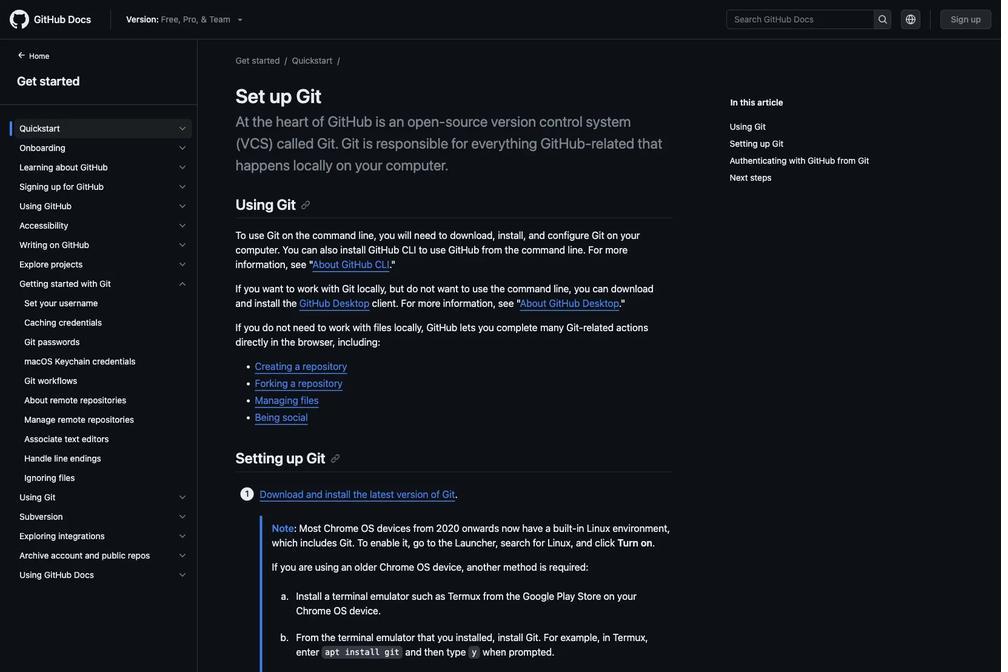 Task type: locate. For each thing, give the bounding box(es) containing it.
install up directly
[[255, 298, 280, 309]]

2 vertical spatial chrome
[[296, 605, 331, 616]]

with up github desktop link
[[321, 283, 340, 295]]

0 horizontal spatial information,
[[236, 259, 288, 270]]

1 vertical spatial do
[[262, 322, 274, 334]]

apt install git and then type y when prompted.
[[325, 646, 555, 658]]

0 horizontal spatial want
[[262, 283, 284, 295]]

download,
[[450, 230, 496, 241]]

of right the heart
[[312, 113, 325, 130]]

0 horizontal spatial get started link
[[15, 72, 183, 90]]

your inside at the heart of github is an open-source version control system (vcs) called git. git is responsible for everything github-related that happens locally on your computer.
[[355, 157, 383, 174]]

do inside if you want to work with git locally, but do not want to use the command line, you can download and install the
[[407, 283, 418, 295]]

the down install,
[[505, 244, 519, 256]]

getting started with git element containing getting started with git
[[10, 274, 197, 488]]

work inside 'if you do not need to work with files locally, github lets you complete many git-related actions directly in the browser, including:'
[[329, 322, 350, 334]]

signing up for github
[[19, 182, 104, 192]]

get for get started / quickstart /
[[236, 55, 250, 65]]

1 horizontal spatial about
[[313, 259, 339, 270]]

work up the including:
[[329, 322, 350, 334]]

from
[[296, 632, 319, 643]]

files inside getting started with git element
[[59, 473, 75, 483]]

1 horizontal spatial work
[[329, 322, 350, 334]]

install inside from the terminal emulator that you installed, install git. for example, in termux, enter
[[498, 632, 524, 643]]

need
[[414, 230, 436, 241], [293, 322, 315, 334]]

need right will
[[414, 230, 436, 241]]

docs up home link
[[68, 14, 91, 25]]

your up download
[[621, 230, 640, 241]]

0 horizontal spatial using git link
[[236, 196, 311, 213]]

1 horizontal spatial "
[[517, 298, 520, 309]]

github down "account"
[[44, 570, 72, 580]]

from inside to use git on the command line, you will need to download, install, and configure git on your computer. you can also install github cli to use github from the command line. for more information, see "
[[482, 244, 503, 256]]

turn
[[618, 537, 639, 548]]

using down 'signing'
[[19, 201, 42, 211]]

is right the method on the bottom right of page
[[540, 561, 547, 573]]

version:
[[126, 14, 159, 24]]

set inside getting started with git element
[[24, 298, 37, 308]]

1 vertical spatial remote
[[58, 415, 86, 425]]

about remote repositories
[[24, 395, 126, 405]]

integrations
[[58, 531, 105, 541]]

using for using github dropdown button
[[19, 201, 42, 211]]

for right line.
[[589, 244, 603, 256]]

6 sc 9kayk9 0 image from the top
[[178, 512, 187, 522]]

sc 9kayk9 0 image for subversion
[[178, 512, 187, 522]]

1 sc 9kayk9 0 image from the top
[[178, 124, 187, 133]]

0 horizontal spatial an
[[342, 561, 352, 573]]

emulator
[[371, 590, 409, 602], [376, 632, 415, 643]]

about up manage
[[24, 395, 48, 405]]

1 want from the left
[[262, 283, 284, 295]]

3 sc 9kayk9 0 image from the top
[[178, 182, 187, 192]]

want down you on the top left of page
[[262, 283, 284, 295]]

github inside at the heart of github is an open-source version control system (vcs) called git. git is responsible for everything github-related that happens locally on your computer.
[[328, 113, 373, 130]]

1 horizontal spatial locally,
[[394, 322, 424, 334]]

os up 'enable'
[[361, 522, 375, 534]]

git workflows link
[[15, 371, 192, 391]]

about for about github cli ."
[[313, 259, 339, 270]]

files
[[374, 322, 392, 334], [301, 395, 319, 406], [59, 473, 75, 483]]

2 sc 9kayk9 0 image from the top
[[178, 163, 187, 172]]

home link
[[12, 50, 69, 62]]

handle line endings link
[[15, 449, 192, 468]]

cli up client.
[[375, 259, 390, 270]]

in inside the : most chrome os devices from 2020 onwards now have a built-in linux environment, which includes git. to enable it, go to the launcher, search for linux, and click
[[577, 522, 585, 534]]

sc 9kayk9 0 image for signing up for github
[[178, 182, 187, 192]]

you inside to use git on the command line, you will need to download, install, and configure git on your computer. you can also install github cli to use github from the command line. for more information, see "
[[379, 230, 395, 241]]

exploring
[[19, 531, 56, 541]]

2 getting started with git element from the top
[[10, 294, 197, 488]]

git. inside from the terminal emulator that you installed, install git. for example, in termux, enter
[[526, 632, 541, 643]]

system
[[586, 113, 631, 130]]

0 vertical spatial setting up git
[[730, 139, 784, 149]]

0 vertical spatial using git link
[[730, 118, 959, 135]]

setting up git link
[[730, 135, 959, 152], [236, 450, 340, 467]]

can right you on the top left of page
[[302, 244, 318, 256]]

locally, up client.
[[357, 283, 387, 295]]

1 horizontal spatial for
[[452, 135, 468, 152]]

for
[[452, 135, 468, 152], [63, 182, 74, 192], [533, 537, 545, 548]]

2 vertical spatial is
[[540, 561, 547, 573]]

0 vertical spatial get
[[236, 55, 250, 65]]

want
[[262, 283, 284, 295], [438, 283, 459, 295]]

enter
[[296, 646, 319, 658]]

turn on .
[[618, 537, 655, 548]]

computer. left you on the top left of page
[[236, 244, 280, 256]]

1 horizontal spatial computer.
[[386, 157, 449, 174]]

and down linux
[[576, 537, 593, 548]]

and right install,
[[529, 230, 545, 241]]

called
[[277, 135, 314, 152]]

(vcs)
[[236, 135, 274, 152]]

locally,
[[357, 283, 387, 295], [394, 322, 424, 334]]

1 vertical spatial see
[[499, 298, 514, 309]]

if for if you want to work with git locally, but do not want to use the command line, you can download and install the
[[236, 283, 241, 295]]

sc 9kayk9 0 image inside accessibility dropdown button
[[178, 221, 187, 231]]

and right the download
[[306, 488, 323, 500]]

6 sc 9kayk9 0 image from the top
[[178, 531, 187, 541]]

to inside the : most chrome os devices from 2020 onwards now have a built-in linux environment, which includes git. to enable it, go to the launcher, search for linux, and click
[[427, 537, 436, 548]]

get inside get started element
[[17, 73, 37, 88]]

0 vertical spatial for
[[589, 244, 603, 256]]

0 vertical spatial setting up git link
[[730, 135, 959, 152]]

1 vertical spatial setting up git
[[236, 450, 326, 467]]

0 horizontal spatial set
[[24, 298, 37, 308]]

sc 9kayk9 0 image for archive account and public repos
[[178, 551, 187, 561]]

for inside at the heart of github is an open-source version control system (vcs) called git. git is responsible for everything github-related that happens locally on your computer.
[[452, 135, 468, 152]]

an up responsible
[[389, 113, 404, 130]]

quickstart button
[[15, 119, 192, 138]]

from up go
[[413, 522, 434, 534]]

setting up git inside setting up git link
[[730, 139, 784, 149]]

2 vertical spatial files
[[59, 473, 75, 483]]

desktop
[[333, 298, 370, 309], [583, 298, 619, 309]]

sc 9kayk9 0 image for writing on github
[[178, 240, 187, 250]]

2 horizontal spatial files
[[374, 322, 392, 334]]

1 horizontal spatial /
[[338, 55, 340, 65]]

need inside to use git on the command line, you will need to download, install, and configure git on your computer. you can also install github cli to use github from the command line. for more information, see "
[[414, 230, 436, 241]]

git inside at the heart of github is an open-source version control system (vcs) called git. git is responsible for everything github-related that happens locally on your computer.
[[342, 135, 360, 152]]

2 vertical spatial for
[[544, 632, 558, 643]]

7 sc 9kayk9 0 image from the top
[[178, 551, 187, 561]]

sc 9kayk9 0 image inside exploring integrations dropdown button
[[178, 531, 187, 541]]

0 horizontal spatial "
[[309, 259, 313, 270]]

cli inside to use git on the command line, you will need to download, install, and configure git on your computer. you can also install github cli to use github from the command line. for more information, see "
[[402, 244, 416, 256]]

2 horizontal spatial using git
[[730, 122, 766, 132]]

started inside dropdown button
[[51, 279, 79, 289]]

sc 9kayk9 0 image inside quickstart dropdown button
[[178, 124, 187, 133]]

0 horizontal spatial about
[[24, 395, 48, 405]]

2 sc 9kayk9 0 image from the top
[[178, 221, 187, 231]]

1 horizontal spatial information,
[[443, 298, 496, 309]]

on inside at the heart of github is an open-source version control system (vcs) called git. git is responsible for everything github-related that happens locally on your computer.
[[336, 157, 352, 174]]

set down getting
[[24, 298, 37, 308]]

0 horizontal spatial line,
[[359, 230, 377, 241]]

credentials
[[59, 318, 102, 328], [92, 356, 136, 366]]

github up next steps link at the right top
[[808, 156, 836, 166]]

authenticating
[[730, 156, 787, 166]]

and
[[529, 230, 545, 241], [236, 298, 252, 309], [306, 488, 323, 500], [576, 537, 593, 548], [85, 551, 100, 561], [406, 646, 422, 658]]

0 horizontal spatial not
[[276, 322, 291, 334]]

a
[[295, 361, 300, 372], [291, 378, 296, 389], [546, 522, 551, 534], [325, 590, 330, 602]]

download and install the latest version of git link
[[260, 488, 455, 500]]

managing files link
[[255, 395, 319, 406]]

terminal inside from the terminal emulator that you installed, install git. for example, in termux, enter
[[338, 632, 374, 643]]

is left responsible
[[363, 135, 373, 152]]

about up the complete
[[520, 298, 547, 309]]

2 vertical spatial command
[[508, 283, 551, 295]]

learning about github
[[19, 162, 108, 172]]

2 / from the left
[[338, 55, 340, 65]]

1 horizontal spatial use
[[430, 244, 446, 256]]

github down the learning about github dropdown button
[[76, 182, 104, 192]]

editors
[[82, 434, 109, 444]]

command down configure
[[522, 244, 566, 256]]

up up authenticating
[[761, 139, 770, 149]]

0 vertical spatial chrome
[[324, 522, 359, 534]]

2 horizontal spatial git.
[[526, 632, 541, 643]]

triangle down image
[[235, 15, 245, 24]]

account
[[51, 551, 83, 561]]

sign
[[951, 14, 969, 24]]

0 horizontal spatial is
[[363, 135, 373, 152]]

your up caching
[[40, 298, 57, 308]]

. up 2020
[[455, 488, 458, 500]]

remote for manage
[[58, 415, 86, 425]]

now
[[502, 522, 520, 534]]

sc 9kayk9 0 image inside onboarding dropdown button
[[178, 143, 187, 153]]

to left 'download,'
[[439, 230, 448, 241]]

0 vertical spatial that
[[638, 135, 663, 152]]

and up directly
[[236, 298, 252, 309]]

get down home
[[17, 73, 37, 88]]

sc 9kayk9 0 image inside "signing up for github" dropdown button
[[178, 182, 187, 192]]

to
[[236, 230, 246, 241], [358, 537, 368, 548]]

sc 9kayk9 0 image inside using github docs "dropdown button"
[[178, 570, 187, 580]]

projects
[[51, 259, 83, 269]]

5 sc 9kayk9 0 image from the top
[[178, 279, 187, 289]]

quickstart up set up git
[[292, 55, 333, 65]]

note
[[272, 522, 294, 534]]

sc 9kayk9 0 image
[[178, 143, 187, 153], [178, 163, 187, 172], [178, 182, 187, 192], [178, 201, 187, 211], [178, 493, 187, 502], [178, 512, 187, 522]]

2 vertical spatial in
[[603, 632, 611, 643]]

started down home link
[[40, 73, 80, 88]]

0 horizontal spatial see
[[291, 259, 306, 270]]

subversion
[[19, 512, 63, 522]]

0 vertical spatial using git
[[730, 122, 766, 132]]

0 vertical spatial of
[[312, 113, 325, 130]]

learning
[[19, 162, 53, 172]]

0 vertical spatial do
[[407, 283, 418, 295]]

git. right includes
[[340, 537, 355, 548]]

computer.
[[386, 157, 449, 174], [236, 244, 280, 256]]

go
[[413, 537, 425, 548]]

repository
[[303, 361, 347, 372], [298, 378, 343, 389]]

if inside 'if you do not need to work with files locally, github lets you complete many git-related actions directly in the browser, including:'
[[236, 322, 241, 334]]

caching credentials
[[24, 318, 102, 328]]

source
[[446, 113, 488, 130]]

subversion button
[[15, 507, 192, 527]]

5 sc 9kayk9 0 image from the top
[[178, 493, 187, 502]]

search image
[[878, 15, 888, 24]]

linux,
[[548, 537, 574, 548]]

1 horizontal spatial get started link
[[236, 55, 280, 65]]

steps
[[751, 173, 772, 183]]

1 vertical spatial emulator
[[376, 632, 415, 643]]

from right termux
[[483, 590, 504, 602]]

files inside creating a repository forking a repository managing files being social
[[301, 395, 319, 406]]

not inside 'if you do not need to work with files locally, github lets you complete many git-related actions directly in the browser, including:'
[[276, 322, 291, 334]]

sc 9kayk9 0 image inside subversion dropdown button
[[178, 512, 187, 522]]

the inside from the terminal emulator that you installed, install git. for example, in termux, enter
[[321, 632, 336, 643]]

this
[[741, 97, 756, 107]]

see down you on the top left of page
[[291, 259, 306, 270]]

an
[[389, 113, 404, 130], [342, 561, 352, 573]]

1 horizontal spatial version
[[491, 113, 536, 130]]

1 horizontal spatial that
[[638, 135, 663, 152]]

do right but
[[407, 283, 418, 295]]

sc 9kayk9 0 image inside archive account and public repos dropdown button
[[178, 551, 187, 561]]

of up 2020
[[431, 488, 440, 500]]

related
[[592, 135, 635, 152], [584, 322, 614, 334]]

sc 9kayk9 0 image for exploring integrations
[[178, 531, 187, 541]]

2 vertical spatial use
[[473, 283, 488, 295]]

1 getting started with git element from the top
[[10, 274, 197, 488]]

version up everything
[[491, 113, 536, 130]]

8 sc 9kayk9 0 image from the top
[[178, 570, 187, 580]]

set for set your username
[[24, 298, 37, 308]]

caching credentials link
[[15, 313, 192, 332]]

1 vertical spatial setting
[[236, 450, 283, 467]]

1 horizontal spatial to
[[358, 537, 368, 548]]

free,
[[161, 14, 181, 24]]

open-
[[408, 113, 446, 130]]

sc 9kayk9 0 image for onboarding
[[178, 143, 187, 153]]

client.
[[372, 298, 399, 309]]

sc 9kayk9 0 image inside getting started with git dropdown button
[[178, 279, 187, 289]]

github down onboarding dropdown button
[[80, 162, 108, 172]]

for down have at the right of the page
[[533, 537, 545, 548]]

1 vertical spatial docs
[[74, 570, 94, 580]]

None search field
[[727, 10, 892, 29]]

1 vertical spatial for
[[63, 182, 74, 192]]

the right at
[[253, 113, 273, 130]]

the inside install a terminal emulator such as termux from the google play store on your chrome os device.
[[506, 590, 521, 602]]

sc 9kayk9 0 image for quickstart
[[178, 124, 187, 133]]

repositories down the git workflows link
[[80, 395, 126, 405]]

your inside install a terminal emulator such as termux from the google play store on your chrome os device.
[[618, 590, 637, 602]]

1 vertical spatial get started link
[[15, 72, 183, 90]]

the up the creating a repository link
[[281, 337, 295, 348]]

0 horizontal spatial get
[[17, 73, 37, 88]]

is
[[376, 113, 386, 130], [363, 135, 373, 152], [540, 561, 547, 573]]

git workflows
[[24, 376, 77, 386]]

1 horizontal spatial line,
[[554, 283, 572, 295]]

using git down this at the top right
[[730, 122, 766, 132]]

can left download
[[593, 283, 609, 295]]

0 horizontal spatial locally,
[[357, 283, 387, 295]]

2 vertical spatial about
[[24, 395, 48, 405]]

git.
[[317, 135, 338, 152], [340, 537, 355, 548], [526, 632, 541, 643]]

are
[[299, 561, 313, 573]]

files down forking a repository link
[[301, 395, 319, 406]]

using inside "dropdown button"
[[19, 570, 42, 580]]

using git down ignoring
[[19, 492, 55, 502]]

up right sign
[[971, 14, 982, 24]]

if you are using an older chrome os device, another method is required:
[[272, 561, 589, 573]]

using git
[[730, 122, 766, 132], [236, 196, 296, 213], [19, 492, 55, 502]]

1 sc 9kayk9 0 image from the top
[[178, 143, 187, 153]]

chrome up includes
[[324, 522, 359, 534]]

1 vertical spatial related
[[584, 322, 614, 334]]

using down archive
[[19, 570, 42, 580]]

is up responsible
[[376, 113, 386, 130]]

your right store
[[618, 590, 637, 602]]

get started link up set up git
[[236, 55, 280, 65]]

" inside to use git on the command line, you will need to download, install, and configure git on your computer. you can also install github cli to use github from the command line. for more information, see "
[[309, 259, 313, 270]]

2 vertical spatial using git
[[19, 492, 55, 502]]

as
[[436, 590, 446, 602]]

to inside 'if you do not need to work with files locally, github lets you complete many git-related actions directly in the browser, including:'
[[318, 322, 327, 334]]

setting up git up authenticating
[[730, 139, 784, 149]]

accessibility button
[[15, 216, 192, 235]]

1 vertical spatial ."
[[619, 298, 626, 309]]

sc 9kayk9 0 image inside using git dropdown button
[[178, 493, 187, 502]]

docs down archive account and public repos
[[74, 570, 94, 580]]

4 sc 9kayk9 0 image from the top
[[178, 201, 187, 211]]

sign up link
[[941, 10, 992, 29]]

2 vertical spatial for
[[533, 537, 545, 548]]

github up browser,
[[300, 298, 330, 309]]

1 vertical spatial about
[[520, 298, 547, 309]]

command inside if you want to work with git locally, but do not want to use the command line, you can download and install the
[[508, 283, 551, 295]]

with up username
[[81, 279, 97, 289]]

using for using github docs "dropdown button"
[[19, 570, 42, 580]]

repositories for manage remote repositories
[[88, 415, 134, 425]]

from down 'download,'
[[482, 244, 503, 256]]

handle line endings
[[24, 454, 101, 464]]

0 vertical spatial os
[[361, 522, 375, 534]]

1 vertical spatial need
[[293, 322, 315, 334]]

in inside from the terminal emulator that you installed, install git. for example, in termux, enter
[[603, 632, 611, 643]]

exploring integrations button
[[15, 527, 192, 546]]

0 vertical spatial in
[[271, 337, 279, 348]]

1 vertical spatial quickstart
[[19, 123, 60, 133]]

not up creating
[[276, 322, 291, 334]]

to inside the : most chrome os devices from 2020 onwards now have a built-in linux environment, which includes git. to enable it, go to the launcher, search for linux, and click
[[358, 537, 368, 548]]

more right line.
[[606, 244, 628, 256]]

1 vertical spatial line,
[[554, 283, 572, 295]]

sc 9kayk9 0 image for using git
[[178, 493, 187, 502]]

0 horizontal spatial os
[[334, 605, 347, 616]]

a right install
[[325, 590, 330, 602]]

0 horizontal spatial use
[[249, 230, 265, 241]]

ignoring files link
[[15, 468, 192, 488]]

line, up about github cli ."
[[359, 230, 377, 241]]

sc 9kayk9 0 image inside explore projects dropdown button
[[178, 260, 187, 269]]

in right directly
[[271, 337, 279, 348]]

3 sc 9kayk9 0 image from the top
[[178, 240, 187, 250]]

1 horizontal spatial not
[[421, 283, 435, 295]]

sc 9kayk9 0 image
[[178, 124, 187, 133], [178, 221, 187, 231], [178, 240, 187, 250], [178, 260, 187, 269], [178, 279, 187, 289], [178, 531, 187, 541], [178, 551, 187, 561], [178, 570, 187, 580]]

version: free, pro, & team
[[126, 14, 230, 24]]

os inside install a terminal emulator such as termux from the google play store on your chrome os device.
[[334, 605, 347, 616]]

1 vertical spatial of
[[431, 488, 440, 500]]

1 vertical spatial using git
[[236, 196, 296, 213]]

a up forking a repository link
[[295, 361, 300, 372]]

caching
[[24, 318, 56, 328]]

4 sc 9kayk9 0 image from the top
[[178, 260, 187, 269]]

1 horizontal spatial can
[[593, 283, 609, 295]]

do inside 'if you do not need to work with files locally, github lets you complete many git-related actions directly in the browser, including:'
[[262, 322, 274, 334]]

at the heart of github is an open-source version control system (vcs) called git. git is responsible for everything github-related that happens locally on your computer.
[[236, 113, 663, 174]]

handle
[[24, 454, 52, 464]]

1 vertical spatial can
[[593, 283, 609, 295]]

0 horizontal spatial can
[[302, 244, 318, 256]]

2 horizontal spatial os
[[417, 561, 430, 573]]

desktop down download
[[583, 298, 619, 309]]

work inside if you want to work with git locally, but do not want to use the command line, you can download and install the
[[297, 283, 319, 295]]

for down but
[[401, 298, 416, 309]]

related inside at the heart of github is an open-source version control system (vcs) called git. git is responsible for everything github-related that happens locally on your computer.
[[592, 135, 635, 152]]

download and install the latest version of git .
[[260, 488, 458, 500]]

0 horizontal spatial work
[[297, 283, 319, 295]]

0 horizontal spatial version
[[397, 488, 429, 500]]

up
[[971, 14, 982, 24], [270, 84, 292, 107], [761, 139, 770, 149], [51, 182, 61, 192], [287, 450, 303, 467]]

getting started with git element
[[10, 274, 197, 488], [10, 294, 197, 488]]

setting up git link up next steps link at the right top
[[730, 135, 959, 152]]

2 horizontal spatial use
[[473, 283, 488, 295]]

passwords
[[38, 337, 80, 347]]

in left termux,
[[603, 632, 611, 643]]

emulator inside from the terminal emulator that you installed, install git. for example, in termux, enter
[[376, 632, 415, 643]]

started up set up git
[[252, 55, 280, 65]]

sc 9kayk9 0 image inside the learning about github dropdown button
[[178, 163, 187, 172]]

set your username link
[[15, 294, 192, 313]]

text
[[65, 434, 80, 444]]

1 vertical spatial get
[[17, 73, 37, 88]]

0 vertical spatial terminal
[[332, 590, 368, 602]]

see
[[291, 259, 306, 270], [499, 298, 514, 309]]

2 vertical spatial os
[[334, 605, 347, 616]]

sc 9kayk9 0 image inside using github dropdown button
[[178, 201, 187, 211]]

0 horizontal spatial of
[[312, 113, 325, 130]]

device,
[[433, 561, 465, 573]]

repositories for about remote repositories
[[80, 395, 126, 405]]

about inside getting started with git element
[[24, 395, 48, 405]]

see inside to use git on the command line, you will need to download, install, and configure git on your computer. you can also install github cli to use github from the command line. for more information, see "
[[291, 259, 306, 270]]

1 horizontal spatial set
[[236, 84, 265, 107]]

0 vertical spatial remote
[[50, 395, 78, 405]]

setting up git link up the download
[[236, 450, 340, 467]]

the up the apt on the bottom of page
[[321, 632, 336, 643]]

chrome down install
[[296, 605, 331, 616]]

and inside dropdown button
[[85, 551, 100, 561]]

1 vertical spatial to
[[358, 537, 368, 548]]

1 vertical spatial repository
[[298, 378, 343, 389]]

docs inside github docs link
[[68, 14, 91, 25]]

1 vertical spatial more
[[418, 298, 441, 309]]

2 want from the left
[[438, 283, 459, 295]]

emulator for such
[[371, 590, 409, 602]]

not
[[421, 283, 435, 295], [276, 322, 291, 334]]

for inside dropdown button
[[63, 182, 74, 192]]

remote for about
[[50, 395, 78, 405]]

github left lets
[[427, 322, 458, 334]]

. down environment,
[[653, 537, 655, 548]]

1 vertical spatial repositories
[[88, 415, 134, 425]]

version right the latest
[[397, 488, 429, 500]]

command up the complete
[[508, 283, 551, 295]]

up up the heart
[[270, 84, 292, 107]]

using down this at the top right
[[730, 122, 753, 132]]

more up 'if you do not need to work with files locally, github lets you complete many git-related actions directly in the browser, including:'
[[418, 298, 441, 309]]

0 vertical spatial files
[[374, 322, 392, 334]]

responsible
[[376, 135, 449, 152]]

0 vertical spatial for
[[452, 135, 468, 152]]

get
[[236, 55, 250, 65], [17, 73, 37, 88]]

chrome down "it,"
[[380, 561, 415, 573]]

1 horizontal spatial of
[[431, 488, 440, 500]]

install,
[[498, 230, 526, 241]]

computer. down responsible
[[386, 157, 449, 174]]

search
[[501, 537, 531, 548]]

about down also
[[313, 259, 339, 270]]

can inside to use git on the command line, you will need to download, install, and configure git on your computer. you can also install github cli to use github from the command line. for more information, see "
[[302, 244, 318, 256]]

set up at
[[236, 84, 265, 107]]

." up but
[[390, 259, 396, 270]]



Task type: describe. For each thing, give the bounding box(es) containing it.
with inside dropdown button
[[81, 279, 97, 289]]

macos keychain credentials link
[[15, 352, 192, 371]]

a inside install a terminal emulator such as termux from the google play store on your chrome os device.
[[325, 590, 330, 602]]

0 vertical spatial command
[[313, 230, 356, 241]]

termux,
[[613, 632, 649, 643]]

you inside from the terminal emulator that you installed, install git. for example, in termux, enter
[[438, 632, 454, 643]]

explore projects
[[19, 259, 83, 269]]

google
[[523, 590, 555, 602]]

to up if you want to work with git locally, but do not want to use the command line, you can download and install the
[[419, 244, 428, 256]]

play
[[557, 590, 575, 602]]

from inside install a terminal emulator such as termux from the google play store on your chrome os device.
[[483, 590, 504, 602]]

locally, inside if you want to work with git locally, but do not want to use the command line, you can download and install the
[[357, 283, 387, 295]]

set for set up git
[[236, 84, 265, 107]]

up up the download
[[287, 450, 303, 467]]

built-
[[554, 522, 577, 534]]

to use git on the command line, you will need to download, install, and configure git on your computer. you can also install github cli to use github from the command line. for more information, see "
[[236, 230, 640, 270]]

more inside to use git on the command line, you will need to download, install, and configure git on your computer. you can also install github cli to use github from the command line. for more information, see "
[[606, 244, 628, 256]]

sc 9kayk9 0 image for using github docs
[[178, 570, 187, 580]]

your inside to use git on the command line, you will need to download, install, and configure git on your computer. you can also install github cli to use github from the command line. for more information, see "
[[621, 230, 640, 241]]

prompted.
[[509, 646, 555, 658]]

select language: current language is english image
[[907, 15, 916, 24]]

version inside at the heart of github is an open-source version control system (vcs) called git. git is responsible for everything github-related that happens locally on your computer.
[[491, 113, 536, 130]]

to up github desktop client.  for more information, see " about github desktop ."
[[461, 283, 470, 295]]

line, inside if you want to work with git locally, but do not want to use the command line, you can download and install the
[[554, 283, 572, 295]]

need inside 'if you do not need to work with files locally, github lets you complete many git-related actions directly in the browser, including:'
[[293, 322, 315, 334]]

the up github desktop client.  for more information, see " about github desktop ."
[[491, 283, 505, 295]]

enable
[[371, 537, 400, 548]]

with inside if you want to work with git locally, but do not want to use the command line, you can download and install the
[[321, 283, 340, 295]]

public
[[102, 551, 126, 561]]

from inside the : most chrome os devices from 2020 onwards now have a built-in linux environment, which includes git. to enable it, go to the launcher, search for linux, and click
[[413, 522, 434, 534]]

information, inside to use git on the command line, you will need to download, install, and configure git on your computer. you can also install github cli to use github from the command line. for more information, see "
[[236, 259, 288, 270]]

the up you on the top left of page
[[296, 230, 310, 241]]

1 vertical spatial using git link
[[236, 196, 311, 213]]

manage remote repositories link
[[15, 410, 192, 430]]

1 vertical spatial cli
[[375, 259, 390, 270]]

started for get started / quickstart /
[[252, 55, 280, 65]]

an inside at the heart of github is an open-source version control system (vcs) called git. git is responsible for everything github-related that happens locally on your computer.
[[389, 113, 404, 130]]

the left the latest
[[353, 488, 368, 500]]

forking
[[255, 378, 288, 389]]

actions
[[617, 322, 649, 334]]

install inside the apt install git and then type y when prompted.
[[345, 648, 380, 657]]

using github docs button
[[15, 565, 192, 585]]

a up managing files link
[[291, 378, 296, 389]]

in inside 'if you do not need to work with files locally, github lets you complete many git-related actions directly in the browser, including:'
[[271, 337, 279, 348]]

about for about remote repositories
[[24, 395, 48, 405]]

set up git
[[236, 84, 322, 107]]

github up projects
[[62, 240, 89, 250]]

manage
[[24, 415, 56, 425]]

launcher,
[[455, 537, 498, 548]]

get for get started
[[17, 73, 37, 88]]

social
[[283, 412, 308, 423]]

started for getting started with git
[[51, 279, 79, 289]]

forking a repository link
[[255, 378, 343, 389]]

ignoring
[[24, 473, 56, 483]]

using git inside dropdown button
[[19, 492, 55, 502]]

required:
[[550, 561, 589, 573]]

about github cli link
[[313, 259, 390, 270]]

line.
[[568, 244, 586, 256]]

older
[[355, 561, 377, 573]]

sc 9kayk9 0 image for explore projects
[[178, 260, 187, 269]]

terminal for a
[[332, 590, 368, 602]]

getting started with git button
[[15, 274, 192, 294]]

using
[[315, 561, 339, 573]]

get started
[[17, 73, 80, 88]]

on inside install a terminal emulator such as termux from the google play store on your chrome os device.
[[604, 590, 615, 602]]

git passwords
[[24, 337, 80, 347]]

associate text editors
[[24, 434, 109, 444]]

github inside "dropdown button"
[[44, 570, 72, 580]]

&
[[201, 14, 207, 24]]

from up next steps link at the right top
[[838, 156, 856, 166]]

but
[[390, 283, 404, 295]]

quickstart inside dropdown button
[[19, 123, 60, 133]]

click
[[595, 537, 615, 548]]

the inside the : most chrome os devices from 2020 onwards now have a built-in linux environment, which includes git. to enable it, go to the launcher, search for linux, and click
[[439, 537, 453, 548]]

1 desktop from the left
[[333, 298, 370, 309]]

sc 9kayk9 0 image for accessibility
[[178, 221, 187, 231]]

locally, inside 'if you do not need to work with files locally, github lets you complete many git-related actions directly in the browser, including:'
[[394, 322, 424, 334]]

and inside to use git on the command line, you will need to download, install, and configure git on your computer. you can also install github cli to use github from the command line. for more information, see "
[[529, 230, 545, 241]]

in this article element
[[731, 96, 964, 109]]

0 horizontal spatial for
[[401, 298, 416, 309]]

keychain
[[55, 356, 90, 366]]

that inside at the heart of github is an open-source version control system (vcs) called git. git is responsible for everything github-related that happens locally on your computer.
[[638, 135, 663, 152]]

use inside if you want to work with git locally, but do not want to use the command line, you can download and install the
[[473, 283, 488, 295]]

getting started with git element containing set your username
[[10, 294, 197, 488]]

1 horizontal spatial using git link
[[730, 118, 959, 135]]

next
[[730, 173, 748, 183]]

up inside sign up link
[[971, 14, 982, 24]]

and inside the : most chrome os devices from 2020 onwards now have a built-in linux environment, which includes git. to enable it, go to the launcher, search for linux, and click
[[576, 537, 593, 548]]

install left the latest
[[325, 488, 351, 500]]

git inside if you want to work with git locally, but do not want to use the command line, you can download and install the
[[342, 283, 355, 295]]

using github docs
[[19, 570, 94, 580]]

onboarding button
[[15, 138, 192, 158]]

install inside if you want to work with git locally, but do not want to use the command line, you can download and install the
[[255, 298, 280, 309]]

1 horizontal spatial .
[[653, 537, 655, 548]]

and left then
[[406, 646, 422, 658]]

control
[[540, 113, 583, 130]]

most
[[299, 522, 321, 534]]

computer. inside at the heart of github is an open-source version control system (vcs) called git. git is responsible for everything github-related that happens locally on your computer.
[[386, 157, 449, 174]]

if for if you do not need to work with files locally, github lets you complete many git-related actions directly in the browser, including:
[[236, 322, 241, 334]]

1 vertical spatial setting up git link
[[236, 450, 340, 467]]

macos
[[24, 356, 53, 366]]

including:
[[338, 337, 381, 348]]

1 vertical spatial information,
[[443, 298, 496, 309]]

1 horizontal spatial quickstart
[[292, 55, 333, 65]]

using github
[[19, 201, 72, 211]]

1 vertical spatial credentials
[[92, 356, 136, 366]]

started for get started
[[40, 73, 80, 88]]

github down signing up for github
[[44, 201, 72, 211]]

at
[[236, 113, 249, 130]]

0 vertical spatial ."
[[390, 259, 396, 270]]

emulator for that
[[376, 632, 415, 643]]

the left github desktop link
[[283, 298, 297, 309]]

device.
[[350, 605, 381, 616]]

related inside 'if you do not need to work with files locally, github lets you complete many git-related actions directly in the browser, including:'
[[584, 322, 614, 334]]

authenticating with github from git link
[[730, 152, 959, 169]]

github inside 'if you do not need to work with files locally, github lets you complete many git-related actions directly in the browser, including:'
[[427, 322, 458, 334]]

being social link
[[255, 412, 308, 423]]

1 vertical spatial an
[[342, 561, 352, 573]]

1 / from the left
[[285, 55, 287, 65]]

for inside the : most chrome os devices from 2020 onwards now have a built-in linux environment, which includes git. to enable it, go to the launcher, search for linux, and click
[[533, 537, 545, 548]]

files inside 'if you do not need to work with files locally, github lets you complete many git-related actions directly in the browser, including:'
[[374, 322, 392, 334]]

heart
[[276, 113, 309, 130]]

signing up for github button
[[15, 177, 192, 197]]

sc 9kayk9 0 image for using github
[[178, 201, 187, 211]]

git. inside the : most chrome os devices from 2020 onwards now have a built-in linux environment, which includes git. to enable it, go to the launcher, search for linux, and click
[[340, 537, 355, 548]]

computer. inside to use git on the command line, you will need to download, install, and configure git on your computer. you can also install github cli to use github from the command line. for more information, see "
[[236, 244, 280, 256]]

when
[[483, 646, 507, 658]]

exploring integrations
[[19, 531, 105, 541]]

up inside "signing up for github" dropdown button
[[51, 182, 61, 192]]

chrome inside install a terminal emulator such as termux from the google play store on your chrome os device.
[[296, 605, 331, 616]]

not inside if you want to work with git locally, but do not want to use the command line, you can download and install the
[[421, 283, 435, 295]]

the inside 'if you do not need to work with files locally, github lets you complete many git-related actions directly in the browser, including:'
[[281, 337, 295, 348]]

with right authenticating
[[790, 156, 806, 166]]

and inside if you want to work with git locally, but do not want to use the command line, you can download and install the
[[236, 298, 252, 309]]

lets
[[460, 322, 476, 334]]

on inside dropdown button
[[50, 240, 59, 250]]

os inside the : most chrome os devices from 2020 onwards now have a built-in linux environment, which includes git. to enable it, go to the launcher, search for linux, and click
[[361, 522, 375, 534]]

for inside from the terminal emulator that you installed, install git. for example, in termux, enter
[[544, 632, 558, 643]]

0 vertical spatial use
[[249, 230, 265, 241]]

set your username
[[24, 298, 98, 308]]

line
[[54, 454, 68, 464]]

archive account and public repos
[[19, 551, 150, 561]]

happens
[[236, 157, 290, 174]]

chrome inside the : most chrome os devices from 2020 onwards now have a built-in linux environment, which includes git. to enable it, go to the launcher, search for linux, and click
[[324, 522, 359, 534]]

install a terminal emulator such as termux from the google play store on your chrome os device.
[[296, 590, 637, 616]]

install inside to use git on the command line, you will need to download, install, and configure git on your computer. you can also install github cli to use github from the command line. for more information, see "
[[340, 244, 366, 256]]

github up git-
[[549, 298, 580, 309]]

0 horizontal spatial setting up git
[[236, 450, 326, 467]]

github down 'download,'
[[449, 244, 480, 256]]

explore
[[19, 259, 49, 269]]

on up you on the top left of page
[[282, 230, 293, 241]]

for inside to use git on the command line, you will need to download, install, and configure git on your computer. you can also install github cli to use github from the command line. for more information, see "
[[589, 244, 603, 256]]

1 vertical spatial chrome
[[380, 561, 415, 573]]

1 horizontal spatial setting
[[730, 139, 758, 149]]

1 horizontal spatial see
[[499, 298, 514, 309]]

: most chrome os devices from 2020 onwards now have a built-in linux environment, which includes git. to enable it, go to the launcher, search for linux, and click
[[272, 522, 670, 548]]

manage remote repositories
[[24, 415, 134, 425]]

can inside if you want to work with git locally, but do not want to use the command line, you can download and install the
[[593, 283, 609, 295]]

then
[[425, 646, 444, 658]]

sc 9kayk9 0 image for learning about github
[[178, 163, 187, 172]]

terminal for the
[[338, 632, 374, 643]]

on down environment,
[[641, 537, 653, 548]]

2 horizontal spatial is
[[540, 561, 547, 573]]

2 desktop from the left
[[583, 298, 619, 309]]

home
[[29, 52, 49, 60]]

with inside 'if you do not need to work with files locally, github lets you complete many git-related actions directly in the browser, including:'
[[353, 322, 371, 334]]

0 vertical spatial get started link
[[236, 55, 280, 65]]

associate text editors link
[[15, 430, 192, 449]]

your inside set your username link
[[40, 298, 57, 308]]

git. inside at the heart of github is an open-source version control system (vcs) called git. git is responsible for everything github-related that happens locally on your computer.
[[317, 135, 338, 152]]

a inside the : most chrome os devices from 2020 onwards now have a built-in linux environment, which includes git. to enable it, go to the launcher, search for linux, and click
[[546, 522, 551, 534]]

about remote repositories link
[[15, 391, 192, 410]]

macos keychain credentials
[[24, 356, 136, 366]]

being
[[255, 412, 280, 423]]

docs inside using github docs "dropdown button"
[[74, 570, 94, 580]]

Search GitHub Docs search field
[[728, 10, 875, 29]]

directly
[[236, 337, 268, 348]]

line, inside to use git on the command line, you will need to download, install, and configure git on your computer. you can also install github cli to use github from the command line. for more information, see "
[[359, 230, 377, 241]]

github up home
[[34, 14, 66, 25]]

everything
[[472, 135, 538, 152]]

devices
[[377, 522, 411, 534]]

next steps link
[[730, 169, 959, 186]]

linux
[[587, 522, 610, 534]]

on right configure
[[607, 230, 618, 241]]

sc 9kayk9 0 image for getting started with git
[[178, 279, 187, 289]]

quickstart element
[[10, 119, 197, 138]]

using down happens
[[236, 196, 274, 213]]

0 vertical spatial repository
[[303, 361, 347, 372]]

learning about github button
[[15, 158, 192, 177]]

1 vertical spatial command
[[522, 244, 566, 256]]

github desktop link
[[300, 298, 370, 309]]

if for if you are using an older chrome os device, another method is required:
[[272, 561, 278, 573]]

github down will
[[369, 244, 399, 256]]

get started element
[[0, 49, 198, 671]]

the inside at the heart of github is an open-source version control system (vcs) called git. git is responsible for everything github-related that happens locally on your computer.
[[253, 113, 273, 130]]

to down you on the top left of page
[[286, 283, 295, 295]]

1 horizontal spatial is
[[376, 113, 386, 130]]

that inside from the terminal emulator that you installed, install git. for example, in termux, enter
[[418, 632, 435, 643]]

using for using git dropdown button
[[19, 492, 42, 502]]

0 vertical spatial credentials
[[59, 318, 102, 328]]

to inside to use git on the command line, you will need to download, install, and configure git on your computer. you can also install github cli to use github from the command line. for more information, see "
[[236, 230, 246, 241]]

1 horizontal spatial setting up git link
[[730, 135, 959, 152]]

:
[[294, 522, 297, 534]]

0 vertical spatial .
[[455, 488, 458, 500]]

2 horizontal spatial about
[[520, 298, 547, 309]]

archive account and public repos button
[[15, 546, 192, 565]]

github up github desktop link
[[342, 259, 373, 270]]

of inside at the heart of github is an open-source version control system (vcs) called git. git is responsible for everything github-related that happens locally on your computer.
[[312, 113, 325, 130]]



Task type: vqa. For each thing, say whether or not it's contained in the screenshot.
Github within if you do not need to work with files locally, github lets you complete many git-related actions directly in the browser, including:
yes



